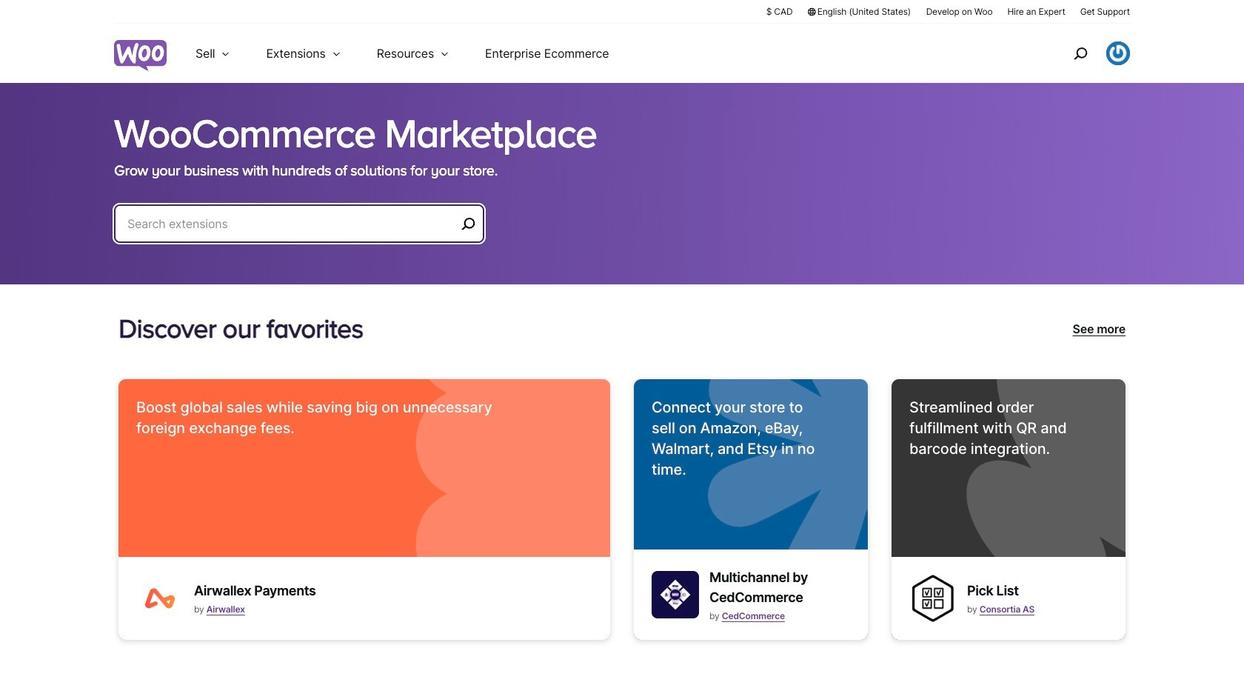 Task type: locate. For each thing, give the bounding box(es) containing it.
open account menu image
[[1107, 41, 1131, 65]]

None search field
[[114, 204, 485, 261]]

Search extensions search field
[[127, 213, 456, 234]]



Task type: describe. For each thing, give the bounding box(es) containing it.
service navigation menu element
[[1042, 29, 1131, 77]]

search image
[[1069, 41, 1093, 65]]



Task type: vqa. For each thing, say whether or not it's contained in the screenshot.
"processed"
no



